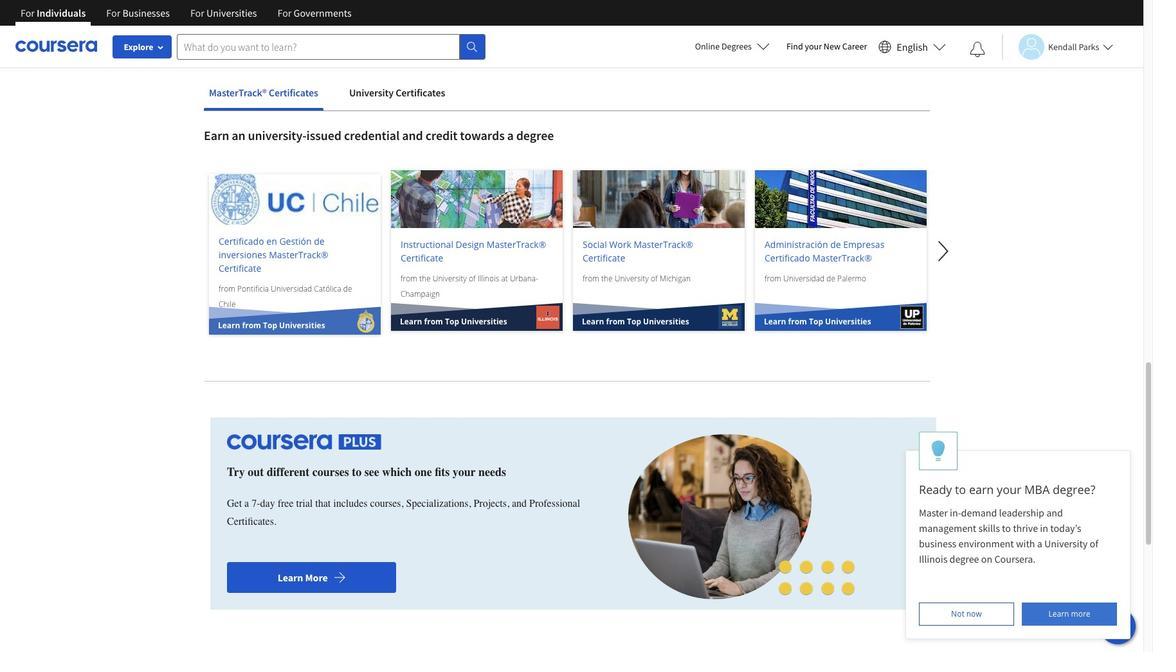 Task type: vqa. For each thing, say whether or not it's contained in the screenshot.
CAREER
yes



Task type: locate. For each thing, give the bounding box(es) containing it.
2 for from the left
[[106, 6, 120, 19]]

of
[[469, 274, 476, 285], [651, 274, 658, 285], [1090, 538, 1099, 551]]

1 vertical spatial university of illinois at urbana-champaign image
[[536, 306, 560, 330]]

earn
[[204, 128, 229, 144]]

top for en
[[263, 320, 277, 331]]

at
[[501, 274, 508, 285]]

accomplishments image
[[333, 572, 346, 585]]

top
[[445, 317, 459, 328], [627, 317, 641, 328], [809, 317, 823, 328], [263, 320, 277, 331]]

learn from top universities down from universidad de palermo
[[764, 317, 871, 328]]

show notifications image
[[970, 42, 985, 57]]

mastertrack® certificates button
[[204, 77, 323, 108]]

learn from top universities down university of illinois at urbana- champaign
[[400, 317, 507, 328]]

certificates up university-
[[269, 86, 318, 99]]

administración de empresas certificado mastertrack® link
[[765, 238, 917, 265]]

1 for from the left
[[21, 6, 35, 19]]

university up credential
[[349, 86, 394, 99]]

mastertrack® down gestión
[[269, 249, 328, 261]]

of down degree?
[[1090, 538, 1099, 551]]

a inside get a 7-day free trial that includes courses, specializations, projects, and professional certificates.
[[244, 498, 249, 510]]

1 horizontal spatial certificado
[[765, 252, 810, 265]]

administración de empresas certificado mastertrack®
[[765, 239, 885, 265]]

certificate inside social work mastertrack® certificate
[[583, 252, 625, 265]]

university up the champaign
[[433, 274, 467, 285]]

en
[[266, 235, 277, 248]]

thrive
[[1013, 522, 1038, 535]]

the for social work mastertrack® certificate
[[601, 274, 613, 285]]

pontificia universidad católica de chile image
[[209, 174, 381, 225]]

learn more link
[[1022, 603, 1117, 627]]

1 horizontal spatial the
[[601, 274, 613, 285]]

3 for from the left
[[190, 6, 204, 19]]

from up chile
[[219, 284, 237, 295]]

career
[[842, 41, 867, 52]]

of left michigan
[[651, 274, 658, 285]]

earn an university-issued credential and credit towards a degree
[[204, 128, 554, 144]]

2 horizontal spatial to
[[1002, 522, 1011, 535]]

champaign
[[401, 289, 440, 300]]

from
[[401, 274, 417, 285], [583, 274, 599, 285], [765, 274, 781, 285], [219, 284, 237, 295], [424, 317, 443, 328], [606, 317, 625, 328], [788, 317, 807, 328], [242, 320, 261, 331]]

0 horizontal spatial certificate
[[219, 262, 261, 275]]

explore
[[124, 41, 153, 53]]

1 the from the left
[[419, 274, 431, 285]]

social work mastertrack® certificate
[[583, 239, 693, 265]]

de right católica
[[343, 284, 352, 295]]

1 vertical spatial to
[[955, 482, 966, 498]]

university inside master in-demand leadership and management skills to thrive in today's business environment with a university of illinois degree on coursera.
[[1045, 538, 1088, 551]]

from up the champaign
[[401, 274, 417, 285]]

certificado inside "certificado en gestión de inversiones mastertrack® certificate"
[[219, 235, 264, 248]]

0 vertical spatial to
[[352, 465, 362, 480]]

certificate down inversiones
[[219, 262, 261, 275]]

a right towards
[[507, 128, 514, 144]]

universidad
[[783, 274, 825, 285], [271, 284, 312, 295]]

universidad for de
[[783, 274, 825, 285]]

1 horizontal spatial illinois
[[919, 553, 948, 566]]

de left 'empresas'
[[830, 239, 841, 251]]

master in-demand leadership and management skills to thrive in today's business environment with a university of illinois degree on coursera.
[[919, 507, 1101, 566]]

certificate down social
[[583, 252, 625, 265]]

0 horizontal spatial the
[[419, 274, 431, 285]]

0 vertical spatial university of illinois at urbana-champaign image
[[391, 171, 563, 229]]

learn from top universities down from the university of michigan
[[582, 317, 689, 328]]

0 horizontal spatial universidad
[[271, 284, 312, 295]]

1 horizontal spatial degree
[[950, 553, 979, 566]]

0 vertical spatial degree
[[516, 128, 554, 144]]

1 horizontal spatial your
[[805, 41, 822, 52]]

universidad inside pontificia universidad católica de chile
[[271, 284, 312, 295]]

for
[[21, 6, 35, 19], [106, 6, 120, 19], [190, 6, 204, 19], [278, 6, 292, 19]]

your right the find
[[805, 41, 822, 52]]

from the
[[401, 274, 433, 285]]

free
[[278, 498, 294, 510]]

your right fits at the bottom of the page
[[453, 465, 476, 480]]

universities
[[206, 6, 257, 19], [461, 317, 507, 328], [643, 317, 689, 328], [825, 317, 871, 328], [279, 320, 325, 331]]

online degrees
[[695, 41, 752, 52]]

top down from the university of michigan
[[627, 317, 641, 328]]

professional
[[529, 498, 580, 510]]

your
[[805, 41, 822, 52], [453, 465, 476, 480], [997, 482, 1022, 498]]

from down administración on the top right
[[765, 274, 781, 285]]

english
[[897, 40, 928, 53]]

a left 7-
[[244, 498, 249, 510]]

trial
[[296, 498, 313, 510]]

2 vertical spatial your
[[997, 482, 1022, 498]]

certificate inside instructional design mastertrack® certificate
[[401, 252, 443, 265]]

universities for administración de empresas certificado mastertrack®
[[825, 317, 871, 328]]

empresas
[[843, 239, 885, 251]]

more
[[1071, 609, 1091, 620]]

de left palermo
[[827, 274, 836, 285]]

design
[[456, 239, 484, 251]]

credential
[[344, 128, 400, 144]]

2 horizontal spatial your
[[997, 482, 1022, 498]]

university of illinois at urbana-champaign image
[[391, 171, 563, 229], [536, 306, 560, 330]]

learn for administración de empresas certificado mastertrack®
[[764, 317, 786, 328]]

illinois down "business"
[[919, 553, 948, 566]]

0 horizontal spatial to
[[352, 465, 362, 480]]

1 horizontal spatial certificate
[[401, 252, 443, 265]]

universities for certificado en gestión de inversiones mastertrack® certificate
[[279, 320, 325, 331]]

mastertrack®
[[204, 38, 291, 58], [209, 86, 267, 99], [487, 239, 546, 251], [634, 239, 693, 251], [269, 249, 328, 261], [813, 252, 872, 265]]

learn from top universities for design
[[400, 317, 507, 328]]

2 the from the left
[[601, 274, 613, 285]]

2 horizontal spatial certificate
[[583, 252, 625, 265]]

1 horizontal spatial to
[[955, 482, 966, 498]]

your up leadership
[[997, 482, 1022, 498]]

the down social
[[601, 274, 613, 285]]

the up the champaign
[[419, 274, 431, 285]]

0 horizontal spatial degree
[[516, 128, 554, 144]]

for for businesses
[[106, 6, 120, 19]]

learn from top universities down pontificia universidad católica de chile
[[218, 320, 325, 331]]

university of illinois at urbana-champaign image up design
[[391, 171, 563, 229]]

de inside administración de empresas certificado mastertrack®
[[830, 239, 841, 251]]

fits
[[435, 465, 450, 480]]

mastertrack® up michigan
[[634, 239, 693, 251]]

certificado up inversiones
[[219, 235, 264, 248]]

None search field
[[177, 34, 486, 59]]

certificates up credit
[[396, 86, 445, 99]]

0 horizontal spatial illinois
[[478, 274, 499, 285]]

day
[[260, 498, 275, 510]]

and right projects,
[[512, 498, 527, 510]]

to left earn
[[955, 482, 966, 498]]

0 vertical spatial your
[[805, 41, 822, 52]]

1 vertical spatial certificado
[[765, 252, 810, 265]]

which
[[382, 465, 412, 480]]

find your new career link
[[780, 39, 874, 55]]

university down governments
[[322, 38, 389, 58]]

degree left 'on'
[[950, 553, 979, 566]]

for left governments
[[278, 6, 292, 19]]

2 horizontal spatial of
[[1090, 538, 1099, 551]]

a right with
[[1037, 538, 1043, 551]]

universities for instructional design mastertrack® certificate
[[461, 317, 507, 328]]

universidad de palermo image
[[755, 171, 927, 229], [901, 306, 924, 330]]

and inside master in-demand leadership and management skills to thrive in today's business environment with a university of illinois degree on coursera.
[[1047, 507, 1063, 520]]

1 vertical spatial illinois
[[919, 553, 948, 566]]

university down 'today's'
[[1045, 538, 1088, 551]]

0 vertical spatial universidad de palermo image
[[755, 171, 927, 229]]

certificado en gestión de inversiones mastertrack® certificate link
[[219, 235, 371, 275]]

top down pontificia universidad católica de chile
[[263, 320, 277, 331]]

certificado down administración on the top right
[[765, 252, 810, 265]]

mastertrack® certificates
[[209, 86, 318, 99]]

learn inside alice element
[[1049, 609, 1069, 620]]

for left individuals
[[21, 6, 35, 19]]

1 vertical spatial your
[[453, 465, 476, 480]]

mastertrack® up the an
[[209, 86, 267, 99]]

mastertrack® up urbana-
[[487, 239, 546, 251]]

pontificia
[[237, 284, 269, 295]]

top for work
[[627, 317, 641, 328]]

learn for social work mastertrack® certificate
[[582, 317, 604, 328]]

learn
[[400, 317, 422, 328], [582, 317, 604, 328], [764, 317, 786, 328], [218, 320, 240, 331], [278, 572, 303, 585], [1049, 609, 1069, 620]]

certificado en gestión de inversiones mastertrack® certificate
[[219, 235, 328, 275]]

needs
[[479, 465, 506, 480]]

the
[[419, 274, 431, 285], [601, 274, 613, 285]]

for right businesses
[[190, 6, 204, 19]]

certificate
[[401, 252, 443, 265], [583, 252, 625, 265], [219, 262, 261, 275]]

mastertrack® and university certificates
[[204, 38, 467, 58]]

chile
[[219, 299, 236, 310]]

for left businesses
[[106, 6, 120, 19]]

1 horizontal spatial universidad
[[783, 274, 825, 285]]

and left credit
[[402, 128, 423, 144]]

0 horizontal spatial your
[[453, 465, 476, 480]]

0 vertical spatial certificado
[[219, 235, 264, 248]]

for for universities
[[190, 6, 204, 19]]

1 vertical spatial a
[[244, 498, 249, 510]]

illinois left at
[[478, 274, 499, 285]]

0 horizontal spatial a
[[244, 498, 249, 510]]

for for individuals
[[21, 6, 35, 19]]

certificates for mastertrack® certificates
[[269, 86, 318, 99]]

social
[[583, 239, 607, 251]]

to right skills
[[1002, 522, 1011, 535]]

2 horizontal spatial a
[[1037, 538, 1043, 551]]

and up in at the bottom of the page
[[1047, 507, 1063, 520]]

coursera plus logo image
[[227, 435, 381, 450]]

university down social work mastertrack® certificate
[[615, 274, 649, 285]]

universities inside banner navigation
[[206, 6, 257, 19]]

certificado
[[219, 235, 264, 248], [765, 252, 810, 265]]

certificate down instructional
[[401, 252, 443, 265]]

in
[[1040, 522, 1048, 535]]

mastertrack® up palermo
[[813, 252, 872, 265]]

0 horizontal spatial of
[[469, 274, 476, 285]]

universidad down administración de empresas certificado mastertrack®
[[783, 274, 825, 285]]

top down from universidad de palermo
[[809, 317, 823, 328]]

1 vertical spatial universidad de palermo image
[[901, 306, 924, 330]]

instructional design mastertrack® certificate
[[401, 239, 546, 265]]

woman looking at laptop image
[[628, 435, 812, 600]]

certificates for university certificates
[[396, 86, 445, 99]]

not now button
[[919, 603, 1014, 627]]

top down university of illinois at urbana- champaign
[[445, 317, 459, 328]]

certificates
[[392, 38, 467, 58], [269, 86, 318, 99], [396, 86, 445, 99]]

learn from top universities
[[400, 317, 507, 328], [582, 317, 689, 328], [764, 317, 871, 328], [218, 320, 325, 331]]

now
[[967, 609, 982, 620]]

certificates.
[[227, 516, 277, 528]]

parks
[[1079, 41, 1100, 52]]

projects,
[[474, 498, 509, 510]]

from down social
[[583, 274, 599, 285]]

mastertrack® down for universities
[[204, 38, 291, 58]]

1 horizontal spatial a
[[507, 128, 514, 144]]

de inside "certificado en gestión de inversiones mastertrack® certificate"
[[314, 235, 325, 248]]

universidad down certificado en gestión de inversiones mastertrack® certificate link
[[271, 284, 312, 295]]

from down from universidad de palermo
[[788, 317, 807, 328]]

4 for from the left
[[278, 6, 292, 19]]

for individuals
[[21, 6, 86, 19]]

try
[[227, 465, 245, 480]]

to left "see"
[[352, 465, 362, 480]]

0 vertical spatial a
[[507, 128, 514, 144]]

1 vertical spatial degree
[[950, 553, 979, 566]]

find
[[787, 41, 803, 52]]

2 vertical spatial a
[[1037, 538, 1043, 551]]

certificate for instructional
[[401, 252, 443, 265]]

7-
[[252, 498, 260, 510]]

of down instructional design mastertrack® certificate
[[469, 274, 476, 285]]

illinois
[[478, 274, 499, 285], [919, 553, 948, 566]]

not
[[951, 609, 965, 620]]

0 vertical spatial illinois
[[478, 274, 499, 285]]

from down pontificia
[[242, 320, 261, 331]]

your inside alice element
[[997, 482, 1022, 498]]

learn more
[[278, 572, 328, 585]]

degree down related certificate program recommendations tab list
[[516, 128, 554, 144]]

top for de
[[809, 317, 823, 328]]

more
[[305, 572, 328, 585]]

2 vertical spatial to
[[1002, 522, 1011, 535]]

university of illinois at urbana-champaign image down urbana-
[[536, 306, 560, 330]]

de right gestión
[[314, 235, 325, 248]]

inversiones
[[219, 249, 267, 261]]

0 horizontal spatial certificado
[[219, 235, 264, 248]]

1 horizontal spatial of
[[651, 274, 658, 285]]

and inside get a 7-day free trial that includes courses, specializations, projects, and professional certificates.
[[512, 498, 527, 510]]



Task type: describe. For each thing, give the bounding box(es) containing it.
learn for certificado en gestión de inversiones mastertrack® certificate
[[218, 320, 240, 331]]

university certificates button
[[344, 77, 450, 108]]

in-
[[950, 507, 961, 520]]

new
[[824, 41, 841, 52]]

university inside button
[[349, 86, 394, 99]]

towards
[[460, 128, 505, 144]]

english button
[[874, 26, 951, 68]]

católica
[[314, 284, 341, 295]]

governments
[[294, 6, 352, 19]]

try out different courses to see which one fits your needs
[[227, 465, 506, 480]]

learn from top universities for en
[[218, 320, 325, 331]]

de inside pontificia universidad católica de chile
[[343, 284, 352, 295]]

university-
[[248, 128, 307, 144]]

palermo
[[838, 274, 866, 285]]

lightbulb tip image
[[932, 440, 945, 463]]

get
[[227, 498, 242, 510]]

ready to earn your mba degree?
[[919, 482, 1096, 498]]

chat with us image
[[1108, 617, 1128, 637]]

online
[[695, 41, 720, 52]]

from down the champaign
[[424, 317, 443, 328]]

that
[[315, 498, 331, 510]]

certificate inside "certificado en gestión de inversiones mastertrack® certificate"
[[219, 262, 261, 275]]

from down from the university of michigan
[[606, 317, 625, 328]]

credit
[[426, 128, 458, 144]]

learn from top universities for work
[[582, 317, 689, 328]]

banner navigation
[[10, 0, 362, 35]]

university of michigan image
[[718, 306, 742, 330]]

includes
[[333, 498, 368, 510]]

one
[[415, 465, 432, 480]]

leadership
[[999, 507, 1045, 520]]

social work mastertrack® certificate link
[[583, 238, 735, 265]]

gestión
[[279, 235, 312, 248]]

explore button
[[113, 35, 172, 59]]

university of michigan image
[[573, 171, 745, 229]]

administración
[[765, 239, 828, 251]]

from universidad de palermo
[[765, 274, 866, 285]]

skills
[[979, 522, 1000, 535]]

issued
[[307, 128, 342, 144]]

degree?
[[1053, 482, 1096, 498]]

master
[[919, 507, 948, 520]]

for businesses
[[106, 6, 170, 19]]

coursera.
[[995, 553, 1036, 566]]

from the university of michigan
[[583, 274, 691, 285]]

courses
[[312, 465, 349, 480]]

with
[[1016, 538, 1035, 551]]

pontificia universidad católica de chile image
[[354, 310, 378, 333]]

mastertrack® inside button
[[209, 86, 267, 99]]

illinois inside university of illinois at urbana- champaign
[[478, 274, 499, 285]]

kendall parks button
[[1002, 34, 1114, 59]]

out
[[248, 465, 264, 480]]

and down for governments
[[294, 38, 319, 58]]

not now
[[951, 609, 982, 620]]

earn
[[969, 482, 994, 498]]

work
[[609, 239, 632, 251]]

universities for social work mastertrack® certificate
[[643, 317, 689, 328]]

mastertrack® inside administración de empresas certificado mastertrack®
[[813, 252, 872, 265]]

today's
[[1051, 522, 1082, 535]]

related certificate program recommendations tab list
[[204, 77, 930, 111]]

instructional
[[401, 239, 453, 251]]

kendall
[[1048, 41, 1077, 52]]

kendall parks
[[1048, 41, 1100, 52]]

to inside master in-demand leadership and management skills to thrive in today's business environment with a university of illinois degree on coursera.
[[1002, 522, 1011, 535]]

mba
[[1025, 482, 1050, 498]]

learn more link
[[227, 563, 397, 594]]

instructional design mastertrack® certificate link
[[401, 238, 553, 265]]

find your new career
[[787, 41, 867, 52]]

mastertrack® inside instructional design mastertrack® certificate
[[487, 239, 546, 251]]

the for instructional design mastertrack® certificate
[[419, 274, 431, 285]]

learn for instructional design mastertrack® certificate
[[400, 317, 422, 328]]

alice element
[[906, 432, 1131, 640]]

for for governments
[[278, 6, 292, 19]]

learn from top universities for de
[[764, 317, 871, 328]]

university inside university of illinois at urbana- champaign
[[433, 274, 467, 285]]

university certificates
[[349, 86, 445, 99]]

certificates up university certificates
[[392, 38, 467, 58]]

different
[[267, 465, 310, 480]]

certificado inside administración de empresas certificado mastertrack®
[[765, 252, 810, 265]]

urbana-
[[510, 274, 538, 285]]

of inside master in-demand leadership and management skills to thrive in today's business environment with a university of illinois degree on coursera.
[[1090, 538, 1099, 551]]

see
[[365, 465, 379, 480]]

pontificia universidad católica de chile
[[219, 284, 352, 310]]

degrees
[[722, 41, 752, 52]]

university of illinois at urbana- champaign
[[401, 274, 538, 300]]

What do you want to learn? text field
[[177, 34, 460, 59]]

illinois inside master in-demand leadership and management skills to thrive in today's business environment with a university of illinois degree on coursera.
[[919, 553, 948, 566]]

get a 7-day free trial that includes courses, specializations, projects, and professional certificates.
[[227, 498, 580, 528]]

courses,
[[370, 498, 404, 510]]

learn more
[[1049, 609, 1091, 620]]

a inside master in-demand leadership and management skills to thrive in today's business environment with a university of illinois degree on coursera.
[[1037, 538, 1043, 551]]

coursera image
[[15, 36, 97, 57]]

top for design
[[445, 317, 459, 328]]

individuals
[[37, 6, 86, 19]]

environment
[[959, 538, 1014, 551]]

universidad for católica
[[271, 284, 312, 295]]

mastertrack® inside "certificado en gestión de inversiones mastertrack® certificate"
[[269, 249, 328, 261]]

business
[[919, 538, 957, 551]]

management
[[919, 522, 977, 535]]

mastertrack® inside social work mastertrack® certificate
[[634, 239, 693, 251]]

specializations,
[[406, 498, 471, 510]]

michigan
[[660, 274, 691, 285]]

of inside university of illinois at urbana- champaign
[[469, 274, 476, 285]]

degree inside master in-demand leadership and management skills to thrive in today's business environment with a university of illinois degree on coursera.
[[950, 553, 979, 566]]

certificate for social
[[583, 252, 625, 265]]

for governments
[[278, 6, 352, 19]]



